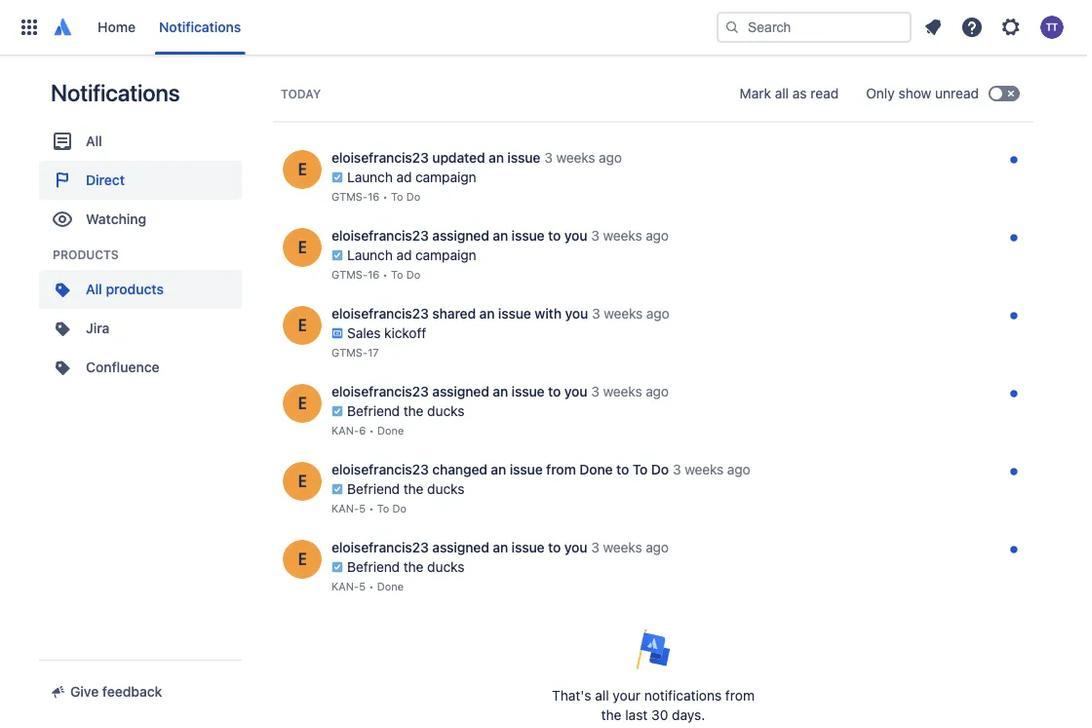 Task type: describe. For each thing, give the bounding box(es) containing it.
an up eloisefrancis23 shared an issue with you 3 weeks ago
[[493, 228, 508, 244]]

• for first eloisefrancis23 icon from the bottom of the page
[[369, 503, 374, 516]]

notifications
[[645, 688, 722, 704]]

to for gtms-16 • to do
[[548, 228, 561, 244]]

ago for gtms-16 • to do
[[646, 228, 669, 244]]

an right updated
[[489, 150, 504, 166]]

eloisefrancis23 assigned an issue to you 3 weeks ago for kan-5 • done
[[332, 540, 669, 556]]

eloisefrancis23 assigned an issue to you 3 weeks ago for kan-6 • done
[[332, 384, 669, 400]]

1 eloisefrancis23 image from the top
[[283, 150, 322, 189]]

issue for fourth eloisefrancis23 icon from the bottom of the page
[[508, 150, 541, 166]]

done for kan-6 • done
[[377, 425, 404, 438]]

weeks for gtms-16 • to do
[[604, 228, 642, 244]]

3 for kan-5 • done
[[592, 540, 600, 556]]

assigned for kan-6 • done
[[432, 384, 490, 400]]

gtms-17
[[332, 347, 379, 359]]

today
[[281, 87, 321, 100]]

to for kan-5 • done
[[548, 540, 561, 556]]

eloisefrancis23 updated an issue 3 weeks ago
[[332, 150, 622, 166]]

6
[[359, 425, 366, 438]]

• for fourth eloisefrancis23 icon from the bottom of the page
[[383, 191, 388, 203]]

issue for 3rd eloisefrancis23 icon from the bottom
[[512, 228, 545, 244]]

gtms-16 • to do for eloisefrancis23 updated an issue
[[332, 191, 421, 203]]

gtms-16 • to do link for eloisefrancis23 assigned an issue to you
[[332, 265, 421, 285]]

to for kan-6 • done
[[548, 384, 561, 400]]

product image
[[51, 317, 74, 340]]

• for 3rd eloisefrancis23 icon from the bottom
[[383, 269, 388, 281]]

gtms-17 link
[[332, 343, 379, 363]]

17
[[368, 347, 379, 359]]

last
[[626, 708, 648, 724]]

kan- for kan-5 • done
[[332, 581, 359, 594]]

that's
[[552, 688, 592, 704]]

watching
[[86, 211, 147, 227]]

eloisefrancis23 assigned an issue to you 3 weeks ago for gtms-16 • to do
[[332, 228, 669, 244]]

all for mark
[[775, 85, 789, 101]]

the
[[602, 708, 622, 724]]

done for kan-5 • done
[[377, 581, 404, 594]]

watching button
[[39, 200, 242, 239]]

an for kan-5 • done link
[[493, 540, 508, 556]]

watching image
[[51, 208, 74, 231]]

any image
[[51, 130, 74, 153]]

eloisefrancis23 changed an issue from done to to do 3 weeks ago
[[332, 462, 751, 478]]

issue for first eloisefrancis23 icon from the bottom of the page
[[510, 462, 543, 478]]

gtms- for eloisefrancis23 shared an issue with you 3 weeks ago
[[332, 347, 368, 359]]

from for issue
[[546, 462, 576, 478]]

to for eloisefrancis23 assigned an issue to you
[[391, 269, 403, 281]]

weeks for kan-6 • done
[[604, 384, 642, 400]]

confluence button
[[39, 348, 242, 387]]

from for notifications
[[726, 688, 755, 704]]

issue left with
[[498, 306, 531, 322]]

kan-5 • done
[[332, 581, 404, 594]]

assigned for kan-5 • done
[[432, 540, 490, 556]]

ago for gtms-17
[[647, 306, 670, 322]]

shared
[[432, 306, 476, 322]]

you for gtms-17
[[565, 306, 588, 322]]

notifications button
[[151, 12, 249, 43]]

banner containing home
[[0, 0, 1088, 55]]

to for eloisefrancis23 updated an issue
[[391, 191, 403, 203]]

notifications inside button
[[159, 19, 241, 35]]

assigned for gtms-16 • to do
[[432, 228, 490, 244]]

1 vertical spatial notifications
[[51, 79, 180, 106]]

kan-5 • to do
[[332, 503, 407, 516]]

ago for kan-6 • done
[[646, 384, 669, 400]]

as
[[793, 85, 807, 101]]

1 vertical spatial done
[[580, 462, 613, 478]]

settings icon image
[[1000, 16, 1023, 39]]

eloisefrancis23 for gtms-17 "link"
[[332, 306, 429, 322]]

you for kan-5 • done
[[565, 540, 588, 556]]

all for all products
[[86, 281, 102, 298]]

changed
[[432, 462, 488, 478]]

weeks for kan-5 • done
[[604, 540, 642, 556]]

gtms-16 • to do link for eloisefrancis23 updated an issue
[[332, 187, 421, 207]]

give feedback
[[70, 684, 162, 700]]

4 eloisefrancis23 image from the top
[[283, 462, 322, 501]]

confluence
[[86, 359, 160, 376]]

5 for eloisefrancis23 changed an issue from done to to do
[[359, 503, 366, 516]]

search image
[[725, 20, 740, 35]]

eloisefrancis23 for the kan-6 • done link
[[332, 384, 429, 400]]

weeks for gtms-17
[[604, 306, 643, 322]]

feedback
[[102, 684, 162, 700]]

jira
[[86, 320, 110, 337]]



Task type: vqa. For each thing, say whether or not it's contained in the screenshot.
Only show unread
yes



Task type: locate. For each thing, give the bounding box(es) containing it.
direct
[[86, 172, 125, 188]]

eloisefrancis23 assigned an issue to you 3 weeks ago down eloisefrancis23 shared an issue with you 3 weeks ago
[[332, 384, 669, 400]]

an
[[489, 150, 504, 166], [493, 228, 508, 244], [480, 306, 495, 322], [493, 384, 508, 400], [491, 462, 507, 478], [493, 540, 508, 556]]

updated
[[432, 150, 485, 166]]

eloisefrancis23
[[332, 150, 429, 166], [332, 228, 429, 244], [332, 306, 429, 322], [332, 384, 429, 400], [332, 462, 429, 478], [332, 540, 429, 556]]

gtms- inside "link"
[[332, 347, 368, 359]]

1 vertical spatial gtms-16 • to do
[[332, 269, 421, 281]]

all button
[[39, 122, 242, 161]]

feedback image
[[51, 685, 66, 700]]

do for eloisefrancis23 updated an issue
[[406, 191, 421, 203]]

0 vertical spatial kan-
[[332, 425, 359, 438]]

2 all from the top
[[86, 281, 102, 298]]

assigned down changed
[[432, 540, 490, 556]]

an right shared
[[480, 306, 495, 322]]

assigned down updated
[[432, 228, 490, 244]]

all inside button
[[775, 85, 789, 101]]

issue up eloisefrancis23 changed an issue from done to to do 3 weeks ago
[[512, 384, 545, 400]]

1 gtms-16 • to do link from the top
[[332, 187, 421, 207]]

products
[[106, 281, 164, 298]]

you for gtms-16 • to do
[[565, 228, 588, 244]]

home button
[[90, 12, 143, 43]]

notifications right home
[[159, 19, 241, 35]]

1 vertical spatial from
[[726, 688, 755, 704]]

all left as
[[775, 85, 789, 101]]

1 vertical spatial 16
[[368, 269, 380, 281]]

2 gtms-16 • to do link from the top
[[332, 265, 421, 285]]

atlassian image
[[51, 16, 74, 39]]

gtms-16 • to do for eloisefrancis23 assigned an issue to you
[[332, 269, 421, 281]]

0 vertical spatial all
[[86, 133, 102, 149]]

3
[[545, 150, 553, 166], [592, 228, 600, 244], [592, 306, 601, 322], [592, 384, 600, 400], [673, 462, 682, 478], [592, 540, 600, 556]]

eloisefrancis23 image for eloisefrancis23 assigned an issue to you
[[283, 540, 322, 579]]

banner
[[0, 0, 1088, 55]]

1 eloisefrancis23 image from the top
[[283, 306, 322, 345]]

0 vertical spatial eloisefrancis23 assigned an issue to you 3 weeks ago
[[332, 228, 669, 244]]

an for the kan-6 • done link
[[493, 384, 508, 400]]

you
[[565, 228, 588, 244], [565, 306, 588, 322], [565, 384, 588, 400], [565, 540, 588, 556]]

to
[[391, 191, 403, 203], [391, 269, 403, 281], [633, 462, 648, 478], [377, 503, 389, 516]]

an for gtms-17 "link"
[[480, 306, 495, 322]]

with
[[535, 306, 562, 322]]

eloisefrancis23 image
[[283, 150, 322, 189], [283, 228, 322, 267], [283, 384, 322, 423], [283, 462, 322, 501]]

issue right changed
[[510, 462, 543, 478]]

eloisefrancis23 assigned an issue to you 3 weeks ago up eloisefrancis23 shared an issue with you 3 weeks ago
[[332, 228, 669, 244]]

product image for all products
[[51, 278, 74, 301]]

home
[[98, 19, 136, 35]]

gtms- for eloisefrancis23 updated an issue 3 weeks ago
[[332, 191, 368, 203]]

eloisefrancis23 shared an issue with you 3 weeks ago
[[332, 306, 670, 322]]

3 kan- from the top
[[332, 581, 359, 594]]

4 eloisefrancis23 from the top
[[332, 384, 429, 400]]

notifications up 'all' button
[[51, 79, 180, 106]]

3 eloisefrancis23 assigned an issue to you 3 weeks ago from the top
[[332, 540, 669, 556]]

ago
[[599, 150, 622, 166], [646, 228, 669, 244], [647, 306, 670, 322], [646, 384, 669, 400], [728, 462, 751, 478], [646, 540, 669, 556]]

issue down eloisefrancis23 changed an issue from done to to do 3 weeks ago
[[512, 540, 545, 556]]

2 eloisefrancis23 image from the top
[[283, 540, 322, 579]]

you for kan-6 • done
[[565, 384, 588, 400]]

that's all your notifications from the last 30 days.
[[552, 688, 755, 724]]

atlassian image
[[51, 16, 74, 39]]

0 vertical spatial gtms-16 • to do link
[[332, 187, 421, 207]]

5 for eloisefrancis23 assigned an issue to you
[[359, 581, 366, 594]]

2 kan- from the top
[[332, 503, 359, 516]]

2 gtms- from the top
[[332, 269, 368, 281]]

16
[[368, 191, 380, 203], [368, 269, 380, 281]]

all
[[86, 133, 102, 149], [86, 281, 102, 298]]

from
[[546, 462, 576, 478], [726, 688, 755, 704]]

2 eloisefrancis23 image from the top
[[283, 228, 322, 267]]

1 5 from the top
[[359, 503, 366, 516]]

kan-
[[332, 425, 359, 438], [332, 503, 359, 516], [332, 581, 359, 594]]

1 assigned from the top
[[432, 228, 490, 244]]

all down products
[[86, 281, 102, 298]]

2 assigned from the top
[[432, 384, 490, 400]]

unread
[[936, 85, 979, 101]]

kan- for kan-5 • to do
[[332, 503, 359, 516]]

0 vertical spatial assigned
[[432, 228, 490, 244]]

products
[[53, 248, 119, 261]]

1 vertical spatial all
[[86, 281, 102, 298]]

all for all
[[86, 133, 102, 149]]

1 vertical spatial assigned
[[432, 384, 490, 400]]

eloisefrancis23 assigned an issue to you 3 weeks ago down changed
[[332, 540, 669, 556]]

3 for gtms-17
[[592, 306, 601, 322]]

3 gtms- from the top
[[332, 347, 368, 359]]

all up the 'the'
[[595, 688, 609, 704]]

read
[[811, 85, 839, 101]]

from inside "that's all your notifications from the last 30 days."
[[726, 688, 755, 704]]

6 eloisefrancis23 from the top
[[332, 540, 429, 556]]

eloisefrancis23 image left gtms-17 "link"
[[283, 306, 322, 345]]

2 product image from the top
[[51, 356, 74, 379]]

product image
[[51, 278, 74, 301], [51, 356, 74, 379]]

do for eloisefrancis23 changed an issue from done to to do
[[393, 503, 407, 516]]

0 vertical spatial product image
[[51, 278, 74, 301]]

assigned
[[432, 228, 490, 244], [432, 384, 490, 400], [432, 540, 490, 556]]

only show unread
[[867, 85, 979, 101]]

1 vertical spatial eloisefrancis23 image
[[283, 540, 322, 579]]

do for eloisefrancis23 assigned an issue to you
[[406, 269, 421, 281]]

3 eloisefrancis23 image from the top
[[283, 384, 322, 423]]

0 vertical spatial from
[[546, 462, 576, 478]]

all products
[[86, 281, 164, 298]]

eloisefrancis23 image left kan-5 • done link
[[283, 540, 322, 579]]

0 vertical spatial gtms-16 • to do
[[332, 191, 421, 203]]

1 gtms- from the top
[[332, 191, 368, 203]]

help icon image
[[961, 16, 984, 39]]

1 vertical spatial 5
[[359, 581, 366, 594]]

3 eloisefrancis23 from the top
[[332, 306, 429, 322]]

issue for 2nd eloisefrancis23 icon from the bottom
[[512, 384, 545, 400]]

kan- for kan-6 • done
[[332, 425, 359, 438]]

to
[[548, 228, 561, 244], [548, 384, 561, 400], [617, 462, 629, 478], [548, 540, 561, 556]]

gtms-
[[332, 191, 368, 203], [332, 269, 368, 281], [332, 347, 368, 359]]

product image inside confluence button
[[51, 356, 74, 379]]

2 eloisefrancis23 from the top
[[332, 228, 429, 244]]

0 horizontal spatial all
[[595, 688, 609, 704]]

16 for eloisefrancis23 assigned an issue to you
[[368, 269, 380, 281]]

kan-5 • to do link
[[332, 499, 407, 519]]

• for eloisefrancis23 image for eloisefrancis23 assigned an issue to you
[[369, 581, 374, 594]]

all products button
[[39, 270, 242, 309]]

1 kan- from the top
[[332, 425, 359, 438]]

eloisefrancis23 for kan-5 • to do link
[[332, 462, 429, 478]]

2 vertical spatial gtms-
[[332, 347, 368, 359]]

assigned up changed
[[432, 384, 490, 400]]

1 eloisefrancis23 from the top
[[332, 150, 429, 166]]

1 horizontal spatial all
[[775, 85, 789, 101]]

1 vertical spatial eloisefrancis23 assigned an issue to you 3 weeks ago
[[332, 384, 669, 400]]

2 vertical spatial assigned
[[432, 540, 490, 556]]

product image inside button
[[51, 278, 74, 301]]

an down eloisefrancis23 changed an issue from done to to do 3 weeks ago
[[493, 540, 508, 556]]

gtms- for eloisefrancis23 assigned an issue to you 3 weeks ago
[[332, 269, 368, 281]]

1 product image from the top
[[51, 278, 74, 301]]

0 vertical spatial eloisefrancis23 image
[[283, 306, 322, 345]]

1 vertical spatial gtms-
[[332, 269, 368, 281]]

weeks
[[557, 150, 595, 166], [604, 228, 642, 244], [604, 306, 643, 322], [604, 384, 642, 400], [685, 462, 724, 478], [604, 540, 642, 556]]

5 down kan-5 • to do link
[[359, 581, 366, 594]]

2 vertical spatial eloisefrancis23 assigned an issue to you 3 weeks ago
[[332, 540, 669, 556]]

days.
[[672, 708, 706, 724]]

2 vertical spatial done
[[377, 581, 404, 594]]

30
[[652, 708, 669, 724]]

1 horizontal spatial from
[[726, 688, 755, 704]]

5 down 6
[[359, 503, 366, 516]]

an right changed
[[491, 462, 507, 478]]

notifications image
[[922, 16, 945, 39]]

to for eloisefrancis23 changed an issue from done to to do
[[377, 503, 389, 516]]

0 vertical spatial 16
[[368, 191, 380, 203]]

appswitcher icon image
[[18, 16, 41, 39]]

only
[[867, 85, 895, 101]]

direct button
[[39, 161, 242, 200]]

5 eloisefrancis23 from the top
[[332, 462, 429, 478]]

ago for kan-5 • done
[[646, 540, 669, 556]]

an for kan-5 • to do link
[[491, 462, 507, 478]]

•
[[383, 191, 388, 203], [383, 269, 388, 281], [369, 425, 374, 438], [369, 503, 374, 516], [369, 581, 374, 594]]

home element
[[12, 0, 717, 55]]

all for that's
[[595, 688, 609, 704]]

1 gtms-16 • to do from the top
[[332, 191, 421, 203]]

product image down product image
[[51, 356, 74, 379]]

kan- down 6
[[332, 503, 359, 516]]

3 for gtms-16 • to do
[[592, 228, 600, 244]]

your
[[613, 688, 641, 704]]

gtms-16 • to do link
[[332, 187, 421, 207], [332, 265, 421, 285]]

3 for kan-6 • done
[[592, 384, 600, 400]]

give
[[70, 684, 99, 700]]

all right the any image
[[86, 133, 102, 149]]

all inside "that's all your notifications from the last 30 days."
[[595, 688, 609, 704]]

mark
[[740, 85, 772, 101]]

1 eloisefrancis23 assigned an issue to you 3 weeks ago from the top
[[332, 228, 669, 244]]

show
[[899, 85, 932, 101]]

1 vertical spatial product image
[[51, 356, 74, 379]]

• for 2nd eloisefrancis23 icon from the bottom
[[369, 425, 374, 438]]

0 vertical spatial 5
[[359, 503, 366, 516]]

2 vertical spatial kan-
[[332, 581, 359, 594]]

eloisefrancis23 image for eloisefrancis23 shared an issue with you
[[283, 306, 322, 345]]

0 vertical spatial all
[[775, 85, 789, 101]]

0 vertical spatial gtms-
[[332, 191, 368, 203]]

3 assigned from the top
[[432, 540, 490, 556]]

issue
[[508, 150, 541, 166], [512, 228, 545, 244], [498, 306, 531, 322], [512, 384, 545, 400], [510, 462, 543, 478], [512, 540, 545, 556]]

16 for eloisefrancis23 updated an issue
[[368, 191, 380, 203]]

Search field
[[717, 12, 912, 43]]

eloisefrancis23 assigned an issue to you 3 weeks ago
[[332, 228, 669, 244], [332, 384, 669, 400], [332, 540, 669, 556]]

5
[[359, 503, 366, 516], [359, 581, 366, 594]]

notifications
[[159, 19, 241, 35], [51, 79, 180, 106]]

2 eloisefrancis23 assigned an issue to you 3 weeks ago from the top
[[332, 384, 669, 400]]

issue right updated
[[508, 150, 541, 166]]

product image for confluence
[[51, 356, 74, 379]]

done
[[377, 425, 404, 438], [580, 462, 613, 478], [377, 581, 404, 594]]

gtms-16 • to do
[[332, 191, 421, 203], [332, 269, 421, 281]]

kan-5 • done link
[[332, 578, 404, 597]]

kan- down kan-5 • to do link
[[332, 581, 359, 594]]

issue up with
[[512, 228, 545, 244]]

1 vertical spatial gtms-16 • to do link
[[332, 265, 421, 285]]

mark all as read button
[[728, 78, 851, 109]]

1 vertical spatial all
[[595, 688, 609, 704]]

1 all from the top
[[86, 133, 102, 149]]

kan-6 • done link
[[332, 421, 404, 441]]

mark all as read
[[740, 85, 839, 101]]

all
[[775, 85, 789, 101], [595, 688, 609, 704]]

2 5 from the top
[[359, 581, 366, 594]]

direct image
[[51, 169, 74, 192]]

2 gtms-16 • to do from the top
[[332, 269, 421, 281]]

1 16 from the top
[[368, 191, 380, 203]]

eloisefrancis23 image
[[283, 306, 322, 345], [283, 540, 322, 579]]

0 vertical spatial notifications
[[159, 19, 241, 35]]

give feedback button
[[39, 677, 174, 708]]

jira button
[[39, 309, 242, 348]]

an down eloisefrancis23 shared an issue with you 3 weeks ago
[[493, 384, 508, 400]]

do
[[406, 191, 421, 203], [406, 269, 421, 281], [652, 462, 669, 478], [393, 503, 407, 516]]

0 vertical spatial done
[[377, 425, 404, 438]]

eloisefrancis23 for kan-5 • done link
[[332, 540, 429, 556]]

kan-6 • done
[[332, 425, 404, 438]]

product image up product image
[[51, 278, 74, 301]]

1 vertical spatial kan-
[[332, 503, 359, 516]]

0 horizontal spatial from
[[546, 462, 576, 478]]

kan- down gtms-17 "link"
[[332, 425, 359, 438]]

2 16 from the top
[[368, 269, 380, 281]]



